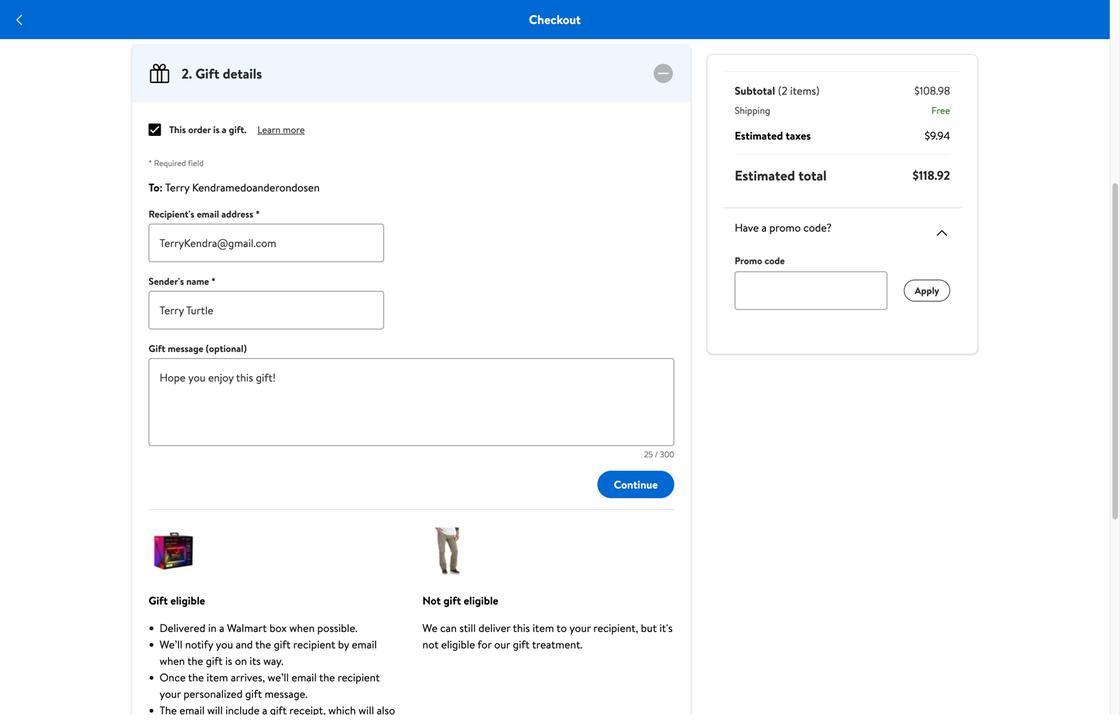 Task type: locate. For each thing, give the bounding box(es) containing it.
its
[[250, 654, 261, 669]]

25
[[644, 449, 653, 460]]

you
[[216, 637, 233, 652]]

0 horizontal spatial item
[[207, 670, 228, 685]]

gift.
[[229, 123, 247, 136]]

way.
[[264, 654, 284, 669]]

a right in
[[219, 621, 224, 636]]

terry
[[165, 180, 190, 195]]

/
[[655, 449, 658, 460]]

1 vertical spatial estimated
[[735, 166, 796, 185]]

1 vertical spatial is
[[225, 654, 232, 669]]

in
[[208, 621, 217, 636]]

back image
[[11, 12, 27, 28]]

0 vertical spatial your
[[570, 621, 591, 636]]

is right order
[[213, 123, 220, 136]]

1 vertical spatial gift
[[149, 342, 165, 355]]

when
[[289, 621, 315, 636], [160, 654, 185, 669]]

1 horizontal spatial email
[[292, 670, 317, 685]]

0 vertical spatial when
[[289, 621, 315, 636]]

when right "box"
[[289, 621, 315, 636]]

gift
[[444, 593, 461, 608], [274, 637, 291, 652], [513, 637, 530, 652], [206, 654, 223, 669], [245, 687, 262, 702]]

0 vertical spatial a
[[222, 123, 227, 136]]

recipient down by
[[338, 670, 380, 685]]

email up the message.
[[292, 670, 317, 685]]

recipient
[[293, 637, 336, 652], [338, 670, 380, 685]]

code
[[765, 254, 785, 267]]

recipient's email address *
[[149, 207, 260, 221]]

2 horizontal spatial *
[[256, 207, 260, 221]]

our
[[495, 637, 510, 652]]

eligible inside we can still deliver this item to your recipient, but it's not eligible for our gift treatment.
[[441, 637, 475, 652]]

to: terry kendramedoanderondosen
[[149, 180, 320, 195]]

estimated
[[735, 128, 783, 143], [735, 166, 796, 185]]

have a promo code?
[[735, 220, 832, 235]]

recipient,
[[594, 621, 639, 636]]

gift inside we can still deliver this item to your recipient, but it's not eligible for our gift treatment.
[[513, 637, 530, 652]]

1 horizontal spatial *
[[212, 275, 216, 288]]

learn more
[[258, 123, 305, 136]]

1 vertical spatial item
[[207, 670, 228, 685]]

(optional)
[[206, 342, 247, 355]]

* right address at top left
[[256, 207, 260, 221]]

2 estimated from the top
[[735, 166, 796, 185]]

* required field
[[149, 157, 204, 169]]

email
[[197, 207, 219, 221], [352, 637, 377, 652], [292, 670, 317, 685]]

eligible
[[170, 593, 205, 608], [464, 593, 499, 608], [441, 637, 475, 652]]

free
[[932, 104, 951, 117]]

gift down arrives, in the left of the page
[[245, 687, 262, 702]]

delivered
[[160, 621, 206, 636]]

by
[[338, 637, 349, 652]]

for
[[478, 637, 492, 652]]

eligible up delivered
[[170, 593, 205, 608]]

estimated down 'shipping'
[[735, 128, 783, 143]]

gift for message
[[149, 342, 165, 355]]

item
[[533, 621, 554, 636], [207, 670, 228, 685]]

treatment.
[[532, 637, 583, 652]]

0 horizontal spatial when
[[160, 654, 185, 669]]

0 horizontal spatial your
[[160, 687, 181, 702]]

0 horizontal spatial *
[[149, 157, 152, 169]]

gift message (optional)
[[149, 342, 247, 355]]

eligible down still
[[441, 637, 475, 652]]

estimated down estimated taxes at the right top of page
[[735, 166, 796, 185]]

1 horizontal spatial your
[[570, 621, 591, 636]]

* left required
[[149, 157, 152, 169]]

required
[[154, 157, 186, 169]]

the
[[255, 637, 271, 652], [187, 654, 203, 669], [188, 670, 204, 685], [319, 670, 335, 685]]

your inside delivered in a walmart box when possible. we'll notify you and the gift recipient by email when the gift is on its way. once the item arrives, we'll email the recipient your personalized gift message.
[[160, 687, 181, 702]]

gift left message
[[149, 342, 165, 355]]

have a promo code? image
[[934, 225, 951, 241]]

when up once
[[160, 654, 185, 669]]

apply
[[915, 284, 940, 297]]

is inside delivered in a walmart box when possible. we'll notify you and the gift recipient by email when the gift is on its way. once the item arrives, we'll email the recipient your personalized gift message.
[[225, 654, 232, 669]]

Recipient's email address * email field
[[149, 224, 384, 262]]

0 horizontal spatial email
[[197, 207, 219, 221]]

is
[[213, 123, 220, 136], [225, 654, 232, 669]]

gift down "box"
[[274, 637, 291, 652]]

we'll
[[160, 637, 183, 652]]

estimated total
[[735, 166, 827, 185]]

0 vertical spatial is
[[213, 123, 220, 136]]

*
[[149, 157, 152, 169], [256, 207, 260, 221], [212, 275, 216, 288]]

estimated taxes
[[735, 128, 811, 143]]

* right name
[[212, 275, 216, 288]]

0 vertical spatial *
[[149, 157, 152, 169]]

item left to
[[533, 621, 554, 636]]

a
[[222, 123, 227, 136], [762, 220, 767, 235], [219, 621, 224, 636]]

1 horizontal spatial item
[[533, 621, 554, 636]]

gift right 2.
[[195, 64, 219, 83]]

item inside delivered in a walmart box when possible. we'll notify you and the gift recipient by email when the gift is on its way. once the item arrives, we'll email the recipient your personalized gift message.
[[207, 670, 228, 685]]

estimated for estimated total
[[735, 166, 796, 185]]

Gift message (optional) text field
[[149, 358, 675, 446]]

1 vertical spatial your
[[160, 687, 181, 702]]

your
[[570, 621, 591, 636], [160, 687, 181, 702]]

0 horizontal spatial recipient
[[293, 637, 336, 652]]

email left address at top left
[[197, 207, 219, 221]]

email right by
[[352, 637, 377, 652]]

your right to
[[570, 621, 591, 636]]

recipient down possible.
[[293, 637, 336, 652]]

item up personalized
[[207, 670, 228, 685]]

This order is a gift. checkbox
[[149, 124, 161, 136]]

0 vertical spatial estimated
[[735, 128, 783, 143]]

your down once
[[160, 687, 181, 702]]

message
[[168, 342, 204, 355]]

box
[[270, 621, 287, 636]]

gift down you
[[206, 654, 223, 669]]

2 vertical spatial *
[[212, 275, 216, 288]]

0 vertical spatial gift
[[195, 64, 219, 83]]

(2
[[778, 83, 788, 98]]

and
[[236, 637, 253, 652]]

details
[[223, 64, 262, 83]]

the down notify
[[187, 654, 203, 669]]

2 vertical spatial a
[[219, 621, 224, 636]]

promo
[[735, 254, 763, 267]]

2 horizontal spatial email
[[352, 637, 377, 652]]

apply button
[[904, 280, 951, 302]]

still
[[460, 621, 476, 636]]

but
[[641, 621, 657, 636]]

gift
[[195, 64, 219, 83], [149, 342, 165, 355], [149, 593, 168, 608]]

gift down this
[[513, 637, 530, 652]]

we'll
[[268, 670, 289, 685]]

2 vertical spatial gift
[[149, 593, 168, 608]]

300
[[660, 449, 675, 460]]

2 vertical spatial email
[[292, 670, 317, 685]]

1 vertical spatial recipient
[[338, 670, 380, 685]]

is left on
[[225, 654, 232, 669]]

kendramedoanderondosen
[[192, 180, 320, 195]]

gift up delivered
[[149, 593, 168, 608]]

eligible up deliver
[[464, 593, 499, 608]]

a right have
[[762, 220, 767, 235]]

sender's
[[149, 275, 184, 288]]

the up its on the left bottom of the page
[[255, 637, 271, 652]]

gift right the not
[[444, 593, 461, 608]]

0 vertical spatial email
[[197, 207, 219, 221]]

learn more button
[[247, 119, 316, 141]]

promo code
[[735, 254, 785, 267]]

1 horizontal spatial recipient
[[338, 670, 380, 685]]

a left gift. on the top left of the page
[[222, 123, 227, 136]]

0 vertical spatial item
[[533, 621, 554, 636]]

learn
[[258, 123, 281, 136]]

this
[[169, 123, 186, 136]]

checkout
[[529, 11, 581, 28]]

1 horizontal spatial is
[[225, 654, 232, 669]]

1 vertical spatial a
[[762, 220, 767, 235]]

taxes
[[786, 128, 811, 143]]

2. gift details
[[182, 64, 262, 83]]

Sender's name * text field
[[149, 291, 384, 330]]

1 estimated from the top
[[735, 128, 783, 143]]



Task type: vqa. For each thing, say whether or not it's contained in the screenshot.
1st day from right
no



Task type: describe. For each thing, give the bounding box(es) containing it.
the right once
[[188, 670, 204, 685]]

address
[[222, 207, 253, 221]]

estimated for estimated taxes
[[735, 128, 783, 143]]

the right 'we'll'
[[319, 670, 335, 685]]

this order is a gift.
[[169, 123, 247, 136]]

2.
[[182, 64, 192, 83]]

gift for eligible
[[149, 593, 168, 608]]

personalized
[[184, 687, 243, 702]]

1 vertical spatial email
[[352, 637, 377, 652]]

not gift eligible
[[423, 593, 499, 608]]

order
[[188, 123, 211, 136]]

items)
[[791, 83, 820, 98]]

walmart
[[227, 621, 267, 636]]

1 vertical spatial *
[[256, 207, 260, 221]]

can
[[440, 621, 457, 636]]

deliver
[[479, 621, 511, 636]]

$118.92
[[913, 167, 951, 184]]

gift eligible
[[149, 593, 205, 608]]

continue
[[614, 477, 658, 492]]

arrives,
[[231, 670, 265, 685]]

total
[[799, 166, 827, 185]]

0 vertical spatial recipient
[[293, 637, 336, 652]]

1 horizontal spatial when
[[289, 621, 315, 636]]

sender's name *
[[149, 275, 216, 288]]

we can still deliver this item to your recipient, but it's not eligible for our gift treatment.
[[423, 621, 673, 652]]

name
[[186, 275, 209, 288]]

field
[[188, 157, 204, 169]]

wrangler men's and big men's regular fit jeans with flex image
[[423, 527, 472, 576]]

a inside delivered in a walmart box when possible. we'll notify you and the gift recipient by email when the gift is on its way. once the item arrives, we'll email the recipient your personalized gift message.
[[219, 621, 224, 636]]

delivered in a walmart box when possible. we'll notify you and the gift recipient by email when the gift is on its way. once the item arrives, we'll email the recipient your personalized gift message.
[[160, 621, 380, 702]]

once
[[160, 670, 186, 685]]

0 horizontal spatial is
[[213, 123, 220, 136]]

to:
[[149, 180, 163, 195]]

promo
[[770, 220, 801, 235]]

have
[[735, 220, 759, 235]]

not
[[423, 637, 439, 652]]

this
[[513, 621, 530, 636]]

govee stranger things indoor rgbic led tv backlight with camera 12.5ft for 55-65 inch tvs and pcs image
[[149, 527, 198, 576]]

notify
[[185, 637, 213, 652]]

we
[[423, 621, 438, 636]]

message.
[[265, 687, 308, 702]]

it's
[[660, 621, 673, 636]]

possible.
[[317, 621, 358, 636]]

subtotal
[[735, 83, 776, 98]]

$9.94
[[925, 128, 951, 143]]

item inside we can still deliver this item to your recipient, but it's not eligible for our gift treatment.
[[533, 621, 554, 636]]

recipient's
[[149, 207, 195, 221]]

25 / 300
[[644, 449, 675, 460]]

1 vertical spatial when
[[160, 654, 185, 669]]

subtotal (2 items)
[[735, 83, 820, 98]]

more
[[283, 123, 305, 136]]

continue button
[[598, 471, 675, 499]]

Promo code text field
[[735, 272, 888, 310]]

not
[[423, 593, 441, 608]]

shipping
[[735, 104, 771, 117]]

your inside we can still deliver this item to your recipient, but it's not eligible for our gift treatment.
[[570, 621, 591, 636]]

to
[[557, 621, 567, 636]]

$108.98
[[915, 83, 951, 98]]

code?
[[804, 220, 832, 235]]

on
[[235, 654, 247, 669]]



